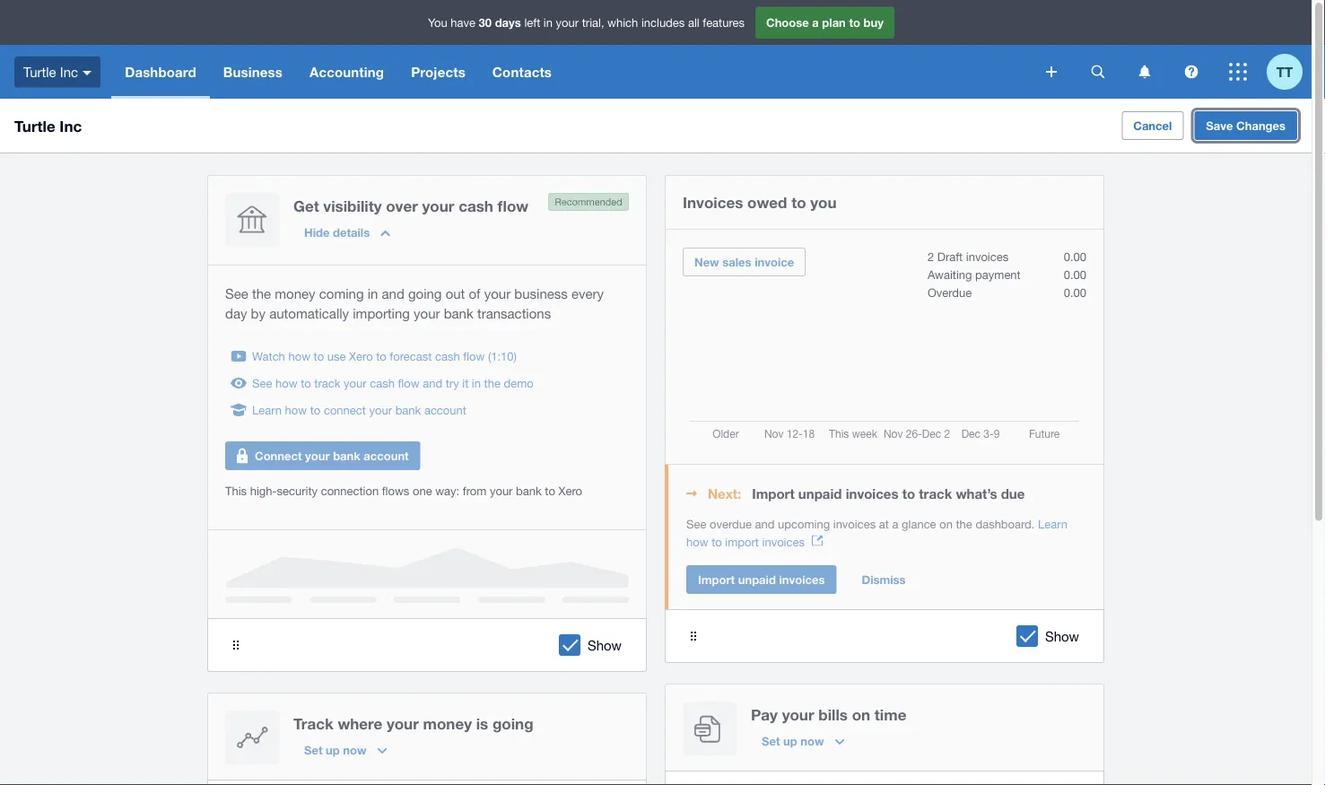 Task type: vqa. For each thing, say whether or not it's contained in the screenshot.
Intro Banner body element
no



Task type: locate. For each thing, give the bounding box(es) containing it.
in
[[544, 15, 553, 29]]

svg image inside turtle inc popup button
[[83, 71, 92, 75]]

have
[[451, 15, 476, 29]]

svg image
[[1139, 65, 1151, 79], [1046, 66, 1057, 77]]

inc
[[60, 64, 78, 80], [60, 117, 82, 135]]

turtle inside popup button
[[23, 64, 56, 80]]

navigation containing dashboard
[[111, 45, 1034, 99]]

turtle inc
[[23, 64, 78, 80], [14, 117, 82, 135]]

0 vertical spatial turtle inc
[[23, 64, 78, 80]]

save changes button
[[1195, 111, 1298, 140]]

0 vertical spatial inc
[[60, 64, 78, 80]]

1 horizontal spatial svg image
[[1139, 65, 1151, 79]]

tt
[[1277, 64, 1293, 80]]

svg image
[[1230, 63, 1248, 81], [1092, 65, 1105, 79], [1185, 65, 1199, 79], [83, 71, 92, 75]]

turtle inc inside popup button
[[23, 64, 78, 80]]

dashboard link
[[111, 45, 210, 99]]

1 vertical spatial turtle inc
[[14, 117, 82, 135]]

business button
[[210, 45, 296, 99]]

features
[[703, 15, 745, 29]]

turtle inc button
[[0, 45, 111, 99]]

contacts button
[[479, 45, 565, 99]]

show
[[1046, 628, 1080, 644], [588, 637, 622, 653]]

1 vertical spatial turtle
[[14, 117, 55, 135]]

save
[[1207, 118, 1234, 132]]

0 horizontal spatial show
[[588, 637, 622, 653]]

trial,
[[582, 15, 604, 29]]

banner
[[0, 0, 1312, 99]]

1 vertical spatial inc
[[60, 117, 82, 135]]

turtle
[[23, 64, 56, 80], [14, 117, 55, 135]]

contacts
[[493, 64, 552, 80]]

opens in a new tab image
[[919, 535, 930, 546]]

0 vertical spatial turtle
[[23, 64, 56, 80]]

business
[[223, 64, 283, 80]]

projects
[[411, 64, 466, 80]]

left
[[525, 15, 541, 29]]

1 inc from the top
[[60, 64, 78, 80]]

navigation
[[111, 45, 1034, 99]]

changes
[[1237, 118, 1286, 132]]

opens in a new tab link
[[687, 517, 1068, 549], [716, 535, 937, 549]]



Task type: describe. For each thing, give the bounding box(es) containing it.
to
[[849, 15, 861, 29]]

which
[[608, 15, 638, 29]]

cancel button
[[1122, 111, 1184, 140]]

days
[[495, 15, 521, 29]]

banner containing dashboard
[[0, 0, 1312, 99]]

buy
[[864, 15, 884, 29]]

includes
[[642, 15, 685, 29]]

accounting
[[310, 64, 384, 80]]

plan
[[822, 15, 846, 29]]

tt button
[[1267, 45, 1312, 99]]

a
[[812, 15, 819, 29]]

dashboard
[[125, 64, 196, 80]]

you have 30 days left in your trial, which includes all features
[[428, 15, 745, 29]]

0 horizontal spatial svg image
[[1046, 66, 1057, 77]]

cancel
[[1134, 118, 1172, 132]]

accounting button
[[296, 45, 398, 99]]

opens in a new tab image
[[812, 535, 823, 546]]

inc inside turtle inc popup button
[[60, 64, 78, 80]]

all
[[688, 15, 700, 29]]

you
[[428, 15, 448, 29]]

1 horizontal spatial show
[[1046, 628, 1080, 644]]

your
[[556, 15, 579, 29]]

30
[[479, 15, 492, 29]]

choose a plan to buy
[[766, 15, 884, 29]]

choose
[[766, 15, 809, 29]]

save changes
[[1207, 118, 1286, 132]]

projects button
[[398, 45, 479, 99]]

2 inc from the top
[[60, 117, 82, 135]]

navigation inside banner
[[111, 45, 1034, 99]]



